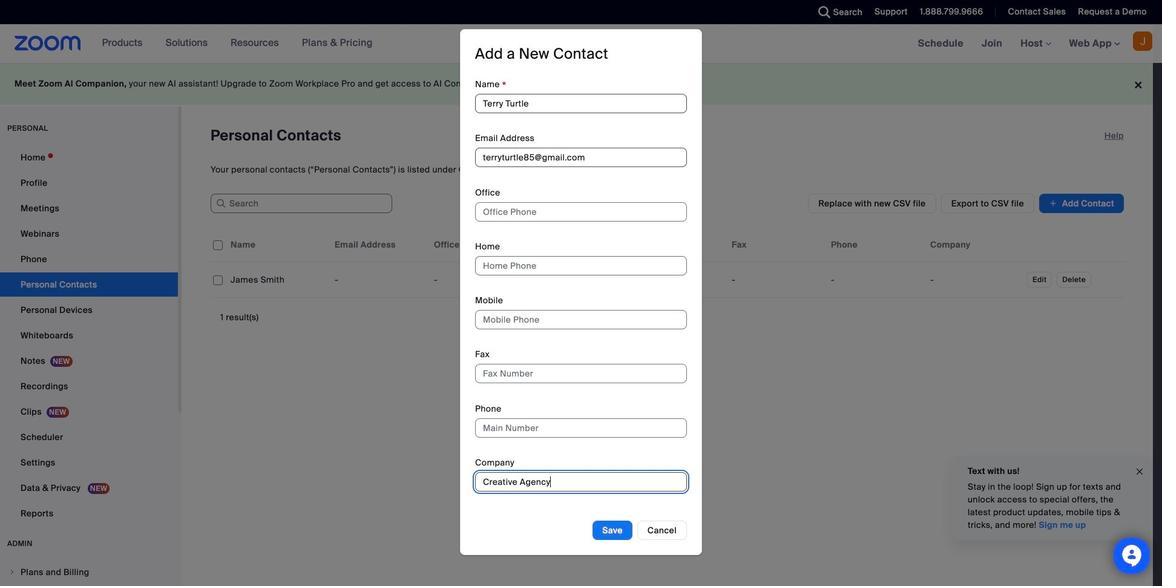 Task type: vqa. For each thing, say whether or not it's contained in the screenshot.
Profile Picture
no



Task type: describe. For each thing, give the bounding box(es) containing it.
Main Number text field
[[475, 418, 687, 437]]

First and Last Name text field
[[475, 94, 687, 113]]

add image
[[1049, 197, 1058, 209]]

2 cell from the left
[[330, 268, 429, 292]]

4 cell from the left
[[529, 268, 628, 292]]

Search Contacts Input text field
[[211, 194, 392, 213]]

close image
[[1135, 465, 1145, 479]]

product information navigation
[[93, 24, 382, 63]]

6 cell from the left
[[727, 268, 826, 292]]

personal menu menu
[[0, 145, 178, 527]]

5 cell from the left
[[628, 268, 727, 292]]



Task type: locate. For each thing, give the bounding box(es) containing it.
7 cell from the left
[[826, 268, 926, 292]]

dialog
[[460, 29, 702, 555]]

Home Phone text field
[[475, 256, 687, 275]]

application
[[211, 228, 1133, 307]]

cell
[[226, 268, 330, 292], [330, 268, 429, 292], [429, 268, 529, 292], [529, 268, 628, 292], [628, 268, 727, 292], [727, 268, 826, 292], [826, 268, 926, 292], [926, 268, 1025, 292]]

meetings navigation
[[909, 24, 1162, 64]]

Company/Organization Name text field
[[475, 472, 687, 491]]

Email text field
[[475, 148, 687, 167]]

8 cell from the left
[[926, 268, 1025, 292]]

1 cell from the left
[[226, 268, 330, 292]]

3 cell from the left
[[429, 268, 529, 292]]

Mobile Phone text field
[[475, 310, 687, 329]]

banner
[[0, 24, 1162, 64]]

Fax Number text field
[[475, 364, 687, 383]]

footer
[[0, 63, 1153, 105]]

Office Phone text field
[[475, 202, 687, 221]]



